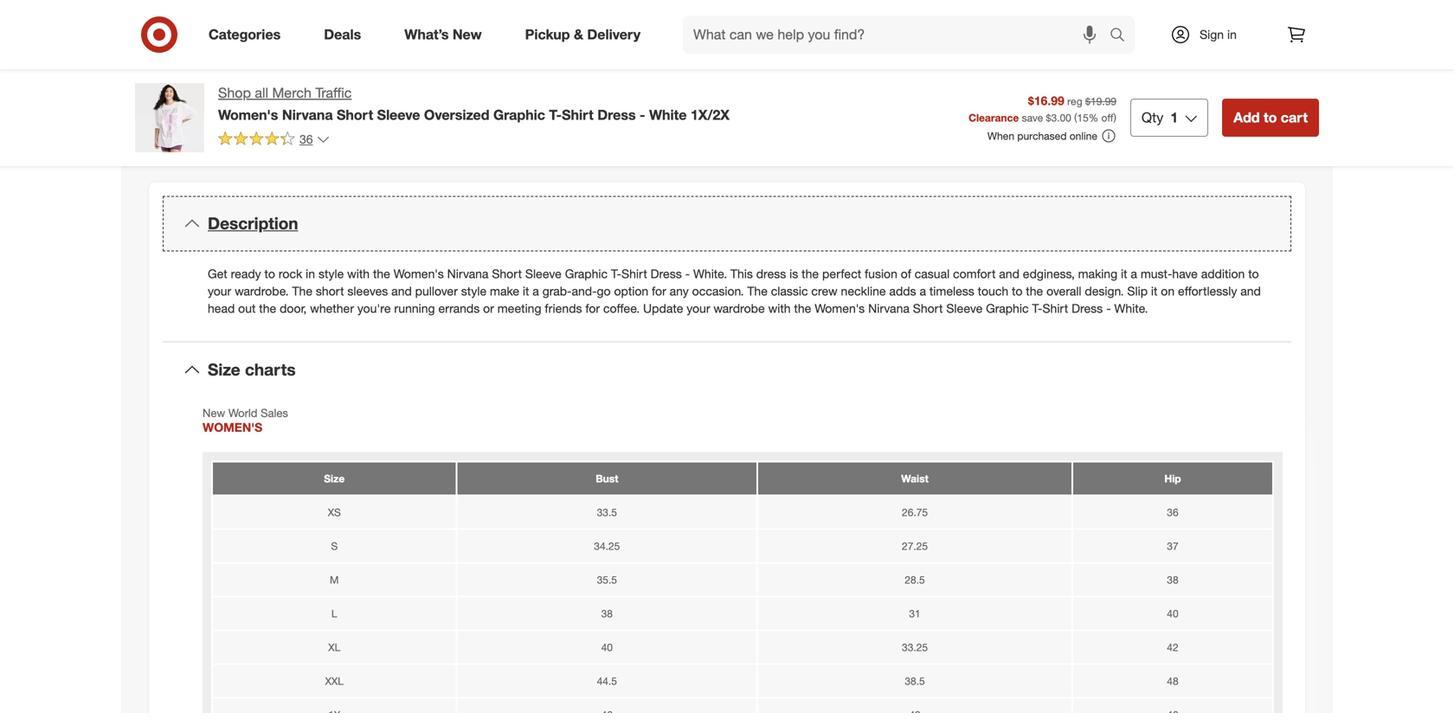 Task type: locate. For each thing, give the bounding box(es) containing it.
short down traffic
[[337, 106, 373, 123]]

nirvana down adds
[[868, 301, 910, 316]]

and down addition
[[1241, 284, 1261, 299]]

what's new link
[[390, 16, 504, 54]]

1 the from the left
[[292, 284, 313, 299]]

description
[[208, 214, 298, 234]]

1 horizontal spatial women's
[[394, 266, 444, 281]]

show
[[361, 74, 396, 91]]

and
[[999, 266, 1020, 281], [391, 284, 412, 299], [1241, 284, 1261, 299]]

must-
[[1141, 266, 1172, 281]]

nirvana up the errands
[[447, 266, 489, 281]]

0 horizontal spatial in
[[306, 266, 315, 281]]

size
[[208, 360, 240, 380]]

and up touch at top
[[999, 266, 1020, 281]]

2 vertical spatial nirvana
[[868, 301, 910, 316]]

1 horizontal spatial with
[[768, 301, 791, 316]]

pickup & delivery
[[525, 26, 641, 43]]

1 horizontal spatial short
[[492, 266, 522, 281]]

0 vertical spatial for
[[652, 284, 666, 299]]

the up the door,
[[292, 284, 313, 299]]

1 vertical spatial women's
[[394, 266, 444, 281]]

a up slip
[[1131, 266, 1137, 281]]

0 horizontal spatial sleeve
[[377, 106, 420, 123]]

2 horizontal spatial t-
[[1032, 301, 1043, 316]]

wardrobe.
[[235, 284, 289, 299]]

shirt down &
[[562, 106, 594, 123]]

show more images button
[[350, 64, 492, 102]]

your down any
[[687, 301, 710, 316]]

1
[[1171, 109, 1178, 126]]

traffic
[[315, 84, 352, 101]]

1 horizontal spatial style
[[461, 284, 487, 299]]

2 vertical spatial graphic
[[986, 301, 1029, 316]]

0 vertical spatial -
[[640, 106, 645, 123]]

0 horizontal spatial it
[[523, 284, 529, 299]]

t- down the pickup
[[549, 106, 562, 123]]

to up wardrobe.
[[265, 266, 275, 281]]

to right addition
[[1248, 266, 1259, 281]]

1 vertical spatial sleeve
[[525, 266, 562, 281]]

and-
[[572, 284, 597, 299]]

save
[[1022, 111, 1043, 124]]

1 horizontal spatial white.
[[1114, 301, 1148, 316]]

2 horizontal spatial dress
[[1072, 301, 1103, 316]]

shirt up option
[[622, 266, 647, 281]]

1 horizontal spatial graphic
[[565, 266, 608, 281]]

1 vertical spatial shirt
[[622, 266, 647, 281]]

nirvana up 36 at the left top
[[282, 106, 333, 123]]

0 horizontal spatial your
[[208, 284, 231, 299]]

graphic inside shop all merch traffic women's nirvana short sleeve oversized graphic t-shirt dress - white 1x/2x
[[493, 106, 545, 123]]

women's
[[218, 106, 278, 123], [394, 266, 444, 281], [815, 301, 865, 316]]

0 vertical spatial shirt
[[562, 106, 594, 123]]

0 vertical spatial with
[[347, 266, 370, 281]]

pickup & delivery link
[[510, 16, 662, 54]]

categories link
[[194, 16, 302, 54]]

rock
[[279, 266, 302, 281]]

for
[[652, 284, 666, 299], [586, 301, 600, 316]]

description button
[[163, 196, 1292, 251]]

0 horizontal spatial -
[[640, 106, 645, 123]]

for up update
[[652, 284, 666, 299]]

nirvana inside shop all merch traffic women's nirvana short sleeve oversized graphic t-shirt dress - white 1x/2x
[[282, 106, 333, 123]]

of
[[901, 266, 911, 281]]

1 horizontal spatial dress
[[651, 266, 682, 281]]

1 vertical spatial white.
[[1114, 301, 1148, 316]]

- up any
[[685, 266, 690, 281]]

classic
[[771, 284, 808, 299]]

fusion
[[865, 266, 898, 281]]

2 horizontal spatial women's
[[815, 301, 865, 316]]

white.
[[693, 266, 727, 281], [1114, 301, 1148, 316]]

2 horizontal spatial sleeve
[[946, 301, 983, 316]]

it up meeting
[[523, 284, 529, 299]]

graphic down touch at top
[[986, 301, 1029, 316]]

0 vertical spatial women's
[[218, 106, 278, 123]]

$16.99 reg $19.99 clearance save $ 3.00 ( 15 % off )
[[969, 93, 1117, 124]]

the down classic
[[794, 301, 811, 316]]

sleeve down more
[[377, 106, 420, 123]]

t- up option
[[611, 266, 622, 281]]

0 horizontal spatial the
[[292, 284, 313, 299]]

image gallery element
[[135, 0, 706, 102]]

meeting
[[498, 301, 541, 316]]

white. down slip
[[1114, 301, 1148, 316]]

purchased
[[1017, 129, 1067, 142]]

1 horizontal spatial your
[[687, 301, 710, 316]]

show more images
[[361, 74, 480, 91]]

2 vertical spatial -
[[1106, 301, 1111, 316]]

white. up occasion.
[[693, 266, 727, 281]]

- down design.
[[1106, 301, 1111, 316]]

off
[[1102, 111, 1114, 124]]

0 horizontal spatial women's
[[218, 106, 278, 123]]

the
[[373, 266, 390, 281], [802, 266, 819, 281], [1026, 284, 1043, 299], [259, 301, 276, 316], [794, 301, 811, 316]]

0 vertical spatial white.
[[693, 266, 727, 281]]

- left the white
[[640, 106, 645, 123]]

size charts button
[[163, 343, 1292, 398]]

@livinlifewithbritt
[[163, 9, 248, 22]]

this
[[718, 144, 752, 168]]

advertisement region
[[748, 3, 1319, 69]]

0 vertical spatial sleeve
[[377, 106, 420, 123]]

women's down crew
[[815, 301, 865, 316]]

1 horizontal spatial t-
[[611, 266, 622, 281]]

new
[[453, 26, 482, 43]]

0 vertical spatial in
[[1227, 27, 1237, 42]]

dress inside shop all merch traffic women's nirvana short sleeve oversized graphic t-shirt dress - white 1x/2x
[[597, 106, 636, 123]]

for down the and-
[[586, 301, 600, 316]]

1 horizontal spatial for
[[652, 284, 666, 299]]

size charts
[[208, 360, 296, 380]]

1 horizontal spatial sleeve
[[525, 266, 562, 281]]

with up sleeves
[[347, 266, 370, 281]]

it up slip
[[1121, 266, 1128, 281]]

0 vertical spatial your
[[208, 284, 231, 299]]

get ready to rock in style with the women's nirvana short sleeve graphic t-shirt dress - white. this dress is the perfect fusion of casual comfort and edginess, making it a must-have addition to your wardrobe. the short sleeves and pullover style make it a grab-and-go option for any occasion. the classic crew neckline adds a timeless touch to the overall design. slip it on effortlessly and head out the door, whether you're running errands or meeting friends for coffee. update your wardrobe with the women's nirvana short sleeve graphic t-shirt dress - white.
[[208, 266, 1261, 316]]

2 vertical spatial sleeve
[[946, 301, 983, 316]]

2 vertical spatial shirt
[[1043, 301, 1068, 316]]

0 horizontal spatial white.
[[693, 266, 727, 281]]

1 vertical spatial dress
[[651, 266, 682, 281]]

a down casual
[[920, 284, 926, 299]]

0 vertical spatial t-
[[549, 106, 562, 123]]

t-
[[549, 106, 562, 123], [611, 266, 622, 281], [1032, 301, 1043, 316]]

2 horizontal spatial and
[[1241, 284, 1261, 299]]

photo from @livinlifewithbritt, 4 of 9 image
[[135, 0, 414, 50]]

0 vertical spatial dress
[[597, 106, 636, 123]]

dress
[[597, 106, 636, 123], [651, 266, 682, 281], [1072, 301, 1103, 316]]

sleeve inside shop all merch traffic women's nirvana short sleeve oversized graphic t-shirt dress - white 1x/2x
[[377, 106, 420, 123]]

2 vertical spatial short
[[913, 301, 943, 316]]

0 horizontal spatial t-
[[549, 106, 562, 123]]

1 horizontal spatial in
[[1227, 27, 1237, 42]]

sleeve down timeless
[[946, 301, 983, 316]]

0 horizontal spatial for
[[586, 301, 600, 316]]

1 horizontal spatial the
[[747, 284, 768, 299]]

graphic right oversized
[[493, 106, 545, 123]]

in right rock
[[306, 266, 315, 281]]

you're
[[357, 301, 391, 316]]

sleeve
[[377, 106, 420, 123], [525, 266, 562, 281], [946, 301, 983, 316]]

2 horizontal spatial it
[[1151, 284, 1158, 299]]

2 horizontal spatial nirvana
[[868, 301, 910, 316]]

the down dress
[[747, 284, 768, 299]]

36 link
[[218, 131, 330, 150]]

addition
[[1201, 266, 1245, 281]]

2 horizontal spatial a
[[1131, 266, 1137, 281]]

2 horizontal spatial shirt
[[1043, 301, 1068, 316]]

what's new
[[404, 26, 482, 43]]

it left on
[[1151, 284, 1158, 299]]

0 vertical spatial nirvana
[[282, 106, 333, 123]]

0 horizontal spatial nirvana
[[282, 106, 333, 123]]

dress left the white
[[597, 106, 636, 123]]

$
[[1046, 111, 1051, 124]]

touch
[[978, 284, 1009, 299]]

style up or
[[461, 284, 487, 299]]

shirt down 'overall'
[[1043, 301, 1068, 316]]

graphic
[[493, 106, 545, 123], [565, 266, 608, 281], [986, 301, 1029, 316]]

to
[[1264, 109, 1277, 126], [265, 266, 275, 281], [1248, 266, 1259, 281], [1012, 284, 1023, 299]]

sign in link
[[1156, 16, 1264, 54]]

1 horizontal spatial it
[[1121, 266, 1128, 281]]

short up make
[[492, 266, 522, 281]]

0 horizontal spatial style
[[319, 266, 344, 281]]

and up running
[[391, 284, 412, 299]]

1 vertical spatial -
[[685, 266, 690, 281]]

women's up 'pullover'
[[394, 266, 444, 281]]

0 horizontal spatial short
[[337, 106, 373, 123]]

effortlessly
[[1178, 284, 1237, 299]]

reg
[[1067, 95, 1083, 108]]

shop all merch traffic women's nirvana short sleeve oversized graphic t-shirt dress - white 1x/2x
[[218, 84, 730, 123]]

this
[[731, 266, 753, 281]]

short down timeless
[[913, 301, 943, 316]]

2 vertical spatial dress
[[1072, 301, 1103, 316]]

1 vertical spatial nirvana
[[447, 266, 489, 281]]

to right add
[[1264, 109, 1277, 126]]

a left the 'grab-'
[[533, 284, 539, 299]]

2 vertical spatial t-
[[1032, 301, 1043, 316]]

sleeve up the 'grab-'
[[525, 266, 562, 281]]

0 vertical spatial short
[[337, 106, 373, 123]]

dress down design.
[[1072, 301, 1103, 316]]

nirvana
[[282, 106, 333, 123], [447, 266, 489, 281], [868, 301, 910, 316]]

adds
[[889, 284, 916, 299]]

0 horizontal spatial dress
[[597, 106, 636, 123]]

2 horizontal spatial short
[[913, 301, 943, 316]]

1 vertical spatial short
[[492, 266, 522, 281]]

search button
[[1102, 16, 1144, 57]]

1 vertical spatial your
[[687, 301, 710, 316]]

with down classic
[[768, 301, 791, 316]]

style up short
[[319, 266, 344, 281]]

1 vertical spatial graphic
[[565, 266, 608, 281]]

online
[[1070, 129, 1098, 142]]

t- down edginess,
[[1032, 301, 1043, 316]]

%
[[1089, 111, 1099, 124]]

2 horizontal spatial -
[[1106, 301, 1111, 316]]

women's inside shop all merch traffic women's nirvana short sleeve oversized graphic t-shirt dress - white 1x/2x
[[218, 106, 278, 123]]

your up the head in the top left of the page
[[208, 284, 231, 299]]

0 horizontal spatial shirt
[[562, 106, 594, 123]]

in right sign
[[1227, 27, 1237, 42]]

item
[[758, 144, 799, 168]]

dress up any
[[651, 266, 682, 281]]

when purchased online
[[988, 129, 1098, 142]]

shirt
[[562, 106, 594, 123], [622, 266, 647, 281], [1043, 301, 1068, 316]]

the
[[292, 284, 313, 299], [747, 284, 768, 299]]

0 vertical spatial graphic
[[493, 106, 545, 123]]

what's
[[404, 26, 449, 43]]

women's down all
[[218, 106, 278, 123]]

1 vertical spatial in
[[306, 266, 315, 281]]

image of women's nirvana short sleeve oversized graphic t-shirt dress - white 1x/2x image
[[135, 83, 204, 152]]

graphic up the and-
[[565, 266, 608, 281]]

0 horizontal spatial graphic
[[493, 106, 545, 123]]



Task type: vqa. For each thing, say whether or not it's contained in the screenshot.
CALIFORNIA related to .05oz
no



Task type: describe. For each thing, give the bounding box(es) containing it.
slip
[[1127, 284, 1148, 299]]

15
[[1077, 111, 1089, 124]]

about this item
[[655, 144, 799, 168]]

sign
[[1200, 27, 1224, 42]]

add to cart
[[1234, 109, 1308, 126]]

any
[[670, 284, 689, 299]]

2 horizontal spatial graphic
[[986, 301, 1029, 316]]

wardrobe
[[714, 301, 765, 316]]

36
[[300, 131, 313, 147]]

&
[[574, 26, 583, 43]]

about
[[655, 144, 712, 168]]

coffee.
[[603, 301, 640, 316]]

short inside shop all merch traffic women's nirvana short sleeve oversized graphic t-shirt dress - white 1x/2x
[[337, 106, 373, 123]]

delivery
[[587, 26, 641, 43]]

shirt inside shop all merch traffic women's nirvana short sleeve oversized graphic t-shirt dress - white 1x/2x
[[562, 106, 594, 123]]

more
[[400, 74, 432, 91]]

1 vertical spatial style
[[461, 284, 487, 299]]

errands
[[438, 301, 480, 316]]

make
[[490, 284, 519, 299]]

is
[[790, 266, 798, 281]]

1 horizontal spatial a
[[920, 284, 926, 299]]

0 horizontal spatial with
[[347, 266, 370, 281]]

1 vertical spatial with
[[768, 301, 791, 316]]

deals
[[324, 26, 361, 43]]

What can we help you find? suggestions appear below search field
[[683, 16, 1114, 54]]

merch
[[272, 84, 312, 101]]

deals link
[[309, 16, 383, 54]]

1 horizontal spatial -
[[685, 266, 690, 281]]

crew
[[811, 284, 838, 299]]

occasion.
[[692, 284, 744, 299]]

perfect
[[822, 266, 861, 281]]

0 vertical spatial style
[[319, 266, 344, 281]]

the down edginess,
[[1026, 284, 1043, 299]]

1 horizontal spatial shirt
[[622, 266, 647, 281]]

add to cart button
[[1222, 99, 1319, 137]]

1 horizontal spatial and
[[999, 266, 1020, 281]]

get
[[208, 266, 227, 281]]

1 vertical spatial t-
[[611, 266, 622, 281]]

casual
[[915, 266, 950, 281]]

cart
[[1281, 109, 1308, 126]]

sleeves
[[347, 284, 388, 299]]

door,
[[280, 301, 307, 316]]

pullover
[[415, 284, 458, 299]]

2 the from the left
[[747, 284, 768, 299]]

1x/2x
[[691, 106, 730, 123]]

1 horizontal spatial nirvana
[[447, 266, 489, 281]]

categories
[[209, 26, 281, 43]]

qty
[[1142, 109, 1164, 126]]

dress
[[756, 266, 786, 281]]

the up sleeves
[[373, 266, 390, 281]]

neckline
[[841, 284, 886, 299]]

add
[[1234, 109, 1260, 126]]

sign in
[[1200, 27, 1237, 42]]

images
[[436, 74, 480, 91]]

edginess,
[[1023, 266, 1075, 281]]

in inside the get ready to rock in style with the women's nirvana short sleeve graphic t-shirt dress - white. this dress is the perfect fusion of casual comfort and edginess, making it a must-have addition to your wardrobe. the short sleeves and pullover style make it a grab-and-go option for any occasion. the classic crew neckline adds a timeless touch to the overall design. slip it on effortlessly and head out the door, whether you're running errands or meeting friends for coffee. update your wardrobe with the women's nirvana short sleeve graphic t-shirt dress - white.
[[306, 266, 315, 281]]

- inside shop all merch traffic women's nirvana short sleeve oversized graphic t-shirt dress - white 1x/2x
[[640, 106, 645, 123]]

to right touch at top
[[1012, 284, 1023, 299]]

update
[[643, 301, 683, 316]]

)
[[1114, 111, 1117, 124]]

sponsored
[[1268, 71, 1319, 84]]

friends
[[545, 301, 582, 316]]

short
[[316, 284, 344, 299]]

$19.99
[[1086, 95, 1117, 108]]

(
[[1074, 111, 1077, 124]]

ready
[[231, 266, 261, 281]]

making
[[1078, 266, 1118, 281]]

out
[[238, 301, 256, 316]]

whether
[[310, 301, 354, 316]]

overall
[[1047, 284, 1082, 299]]

when
[[988, 129, 1015, 142]]

to inside button
[[1264, 109, 1277, 126]]

comfort
[[953, 266, 996, 281]]

0 horizontal spatial a
[[533, 284, 539, 299]]

or
[[483, 301, 494, 316]]

0 horizontal spatial and
[[391, 284, 412, 299]]

all
[[255, 84, 268, 101]]

design.
[[1085, 284, 1124, 299]]

head
[[208, 301, 235, 316]]

the right is
[[802, 266, 819, 281]]

photo from @j_daniela4, 5 of 9 image
[[428, 0, 706, 50]]

shop
[[218, 84, 251, 101]]

oversized
[[424, 106, 490, 123]]

option
[[614, 284, 649, 299]]

2 vertical spatial women's
[[815, 301, 865, 316]]

white
[[649, 106, 687, 123]]

pickup
[[525, 26, 570, 43]]

3.00
[[1051, 111, 1072, 124]]

the down wardrobe.
[[259, 301, 276, 316]]

grab-
[[543, 284, 572, 299]]

timeless
[[930, 284, 975, 299]]

charts
[[245, 360, 296, 380]]

t- inside shop all merch traffic women's nirvana short sleeve oversized graphic t-shirt dress - white 1x/2x
[[549, 106, 562, 123]]

1 vertical spatial for
[[586, 301, 600, 316]]

search
[[1102, 28, 1144, 45]]

go
[[597, 284, 611, 299]]



